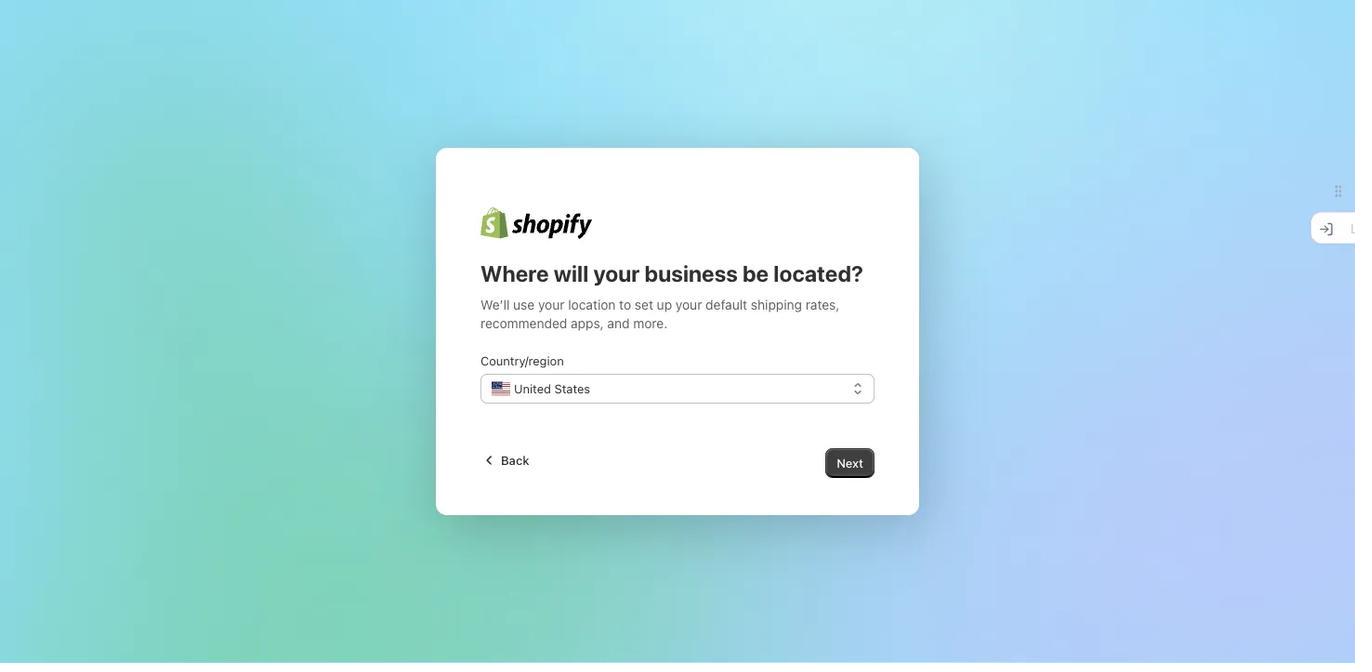 Task type: vqa. For each thing, say whether or not it's contained in the screenshot.
your
yes



Task type: locate. For each thing, give the bounding box(es) containing it.
united
[[514, 382, 551, 396]]

more.
[[634, 316, 668, 331]]

your
[[594, 260, 640, 286], [538, 297, 565, 312], [676, 297, 703, 312]]

set
[[635, 297, 654, 312]]

your for will
[[594, 260, 640, 286]]

location
[[568, 297, 616, 312]]

shipping
[[751, 297, 803, 312]]

up
[[657, 297, 673, 312]]

default
[[706, 297, 748, 312]]

your right up
[[676, 297, 703, 312]]

back
[[501, 453, 530, 467]]

Postal Code text field
[[549, 424, 685, 444]]

where
[[481, 260, 549, 286]]

we'll
[[481, 297, 510, 312]]

your right use
[[538, 297, 565, 312]]

1 horizontal spatial your
[[594, 260, 640, 286]]

your for use
[[538, 297, 565, 312]]

will
[[554, 260, 589, 286]]

states
[[555, 382, 591, 396]]

recommended
[[481, 316, 568, 331]]

your up to
[[594, 260, 640, 286]]

0 horizontal spatial your
[[538, 297, 565, 312]]

country/region
[[481, 354, 564, 368]]

to
[[620, 297, 632, 312]]



Task type: describe. For each thing, give the bounding box(es) containing it.
next
[[837, 456, 864, 470]]

where will your business be located?
[[481, 260, 864, 286]]

use
[[514, 297, 535, 312]]

located?
[[774, 260, 864, 286]]

and
[[608, 316, 630, 331]]

back button
[[470, 445, 541, 475]]

united states
[[514, 382, 591, 396]]

we'll use your location to set up your default shipping rates, recommended apps, and more.
[[481, 297, 840, 331]]

2 horizontal spatial your
[[676, 297, 703, 312]]

be
[[743, 260, 769, 286]]

rates,
[[806, 297, 840, 312]]

apps,
[[571, 316, 604, 331]]

next button
[[826, 448, 875, 478]]

business
[[645, 260, 738, 286]]



